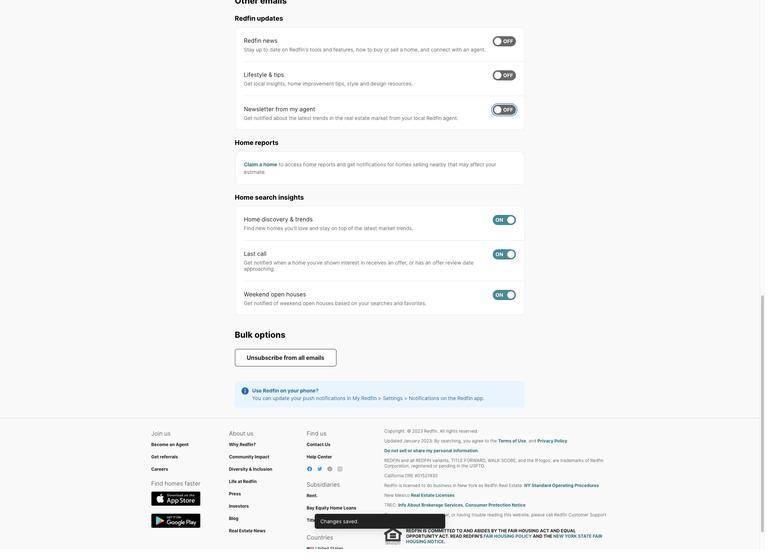 Task type: describe. For each thing, give the bounding box(es) containing it.
a inside last call get notified when a home you've shown interest in receives an offer, or has an offer review date approaching.
[[288, 260, 291, 266]]

affect
[[470, 161, 485, 168]]

1 > from the left
[[378, 395, 382, 402]]

rights
[[446, 429, 458, 434]]

sell inside redfin news stay up to date on redfin's tools and features, how to buy or sell a home, and connect with an agent.
[[391, 46, 399, 53]]

do not sell or share my personal information .
[[385, 448, 479, 454]]

investors button
[[229, 504, 249, 509]]

0 horizontal spatial and
[[464, 528, 473, 534]]

use inside use redfin on your phone? you can update your push notifications in my redfin > settings > notifications on the redfin app.
[[252, 388, 262, 394]]

redfin instagram image
[[337, 467, 343, 472]]

off for lifestyle & tips
[[504, 72, 513, 79]]

home up "estimate."
[[263, 161, 277, 168]]

terms of use link
[[498, 439, 526, 444]]

opportunity
[[406, 534, 438, 539]]

updated
[[385, 439, 402, 444]]

0 vertical spatial at
[[238, 479, 242, 485]]

us
[[325, 442, 331, 448]]

& for inclusion
[[249, 467, 252, 472]]

0 vertical spatial new
[[458, 483, 467, 489]]

all for redfin
[[410, 458, 415, 464]]

or inside if you are using a screen reader, or having trouble reading this website, please call redfin customer support for help at
[[452, 513, 456, 518]]

0 horizontal spatial open
[[271, 291, 285, 298]]

and left privacy
[[529, 439, 537, 444]]

how
[[356, 46, 366, 53]]

date inside last call get notified when a home you've shown interest in receives an offer, or has an offer review date approaching.
[[463, 260, 474, 266]]

new
[[256, 225, 266, 232]]

the left r
[[527, 458, 534, 464]]

rent.
[[307, 493, 318, 499]]

of right terms
[[513, 439, 517, 444]]

become an agent
[[151, 442, 189, 448]]

tips
[[274, 71, 284, 78]]

real estate news button
[[229, 529, 266, 534]]

us for about us
[[247, 430, 254, 438]]

by
[[491, 528, 498, 534]]

walk
[[488, 458, 500, 464]]

1 vertical spatial estate
[[239, 529, 253, 534]]

get
[[347, 161, 355, 168]]

on for weekend open houses
[[496, 292, 504, 298]]

redfin news stay up to date on redfin's tools and features, how to buy or sell a home, and connect with an agent.
[[244, 37, 486, 53]]

is
[[399, 483, 402, 489]]

1 horizontal spatial you
[[463, 439, 471, 444]]

1 horizontal spatial about
[[408, 503, 421, 508]]

get up careers button
[[151, 455, 159, 460]]

get inside last call get notified when a home you've shown interest in receives an offer, or has an offer review date approaching.
[[244, 260, 253, 266]]

on for last call
[[496, 251, 504, 258]]

up
[[256, 46, 262, 53]]

licensed
[[403, 483, 421, 489]]

help
[[391, 518, 400, 524]]

protection
[[489, 503, 511, 508]]

policy
[[516, 534, 532, 539]]

agent. inside redfin news stay up to date on redfin's tools and features, how to buy or sell a home, and connect with an agent.
[[471, 46, 486, 53]]

your left push
[[291, 395, 302, 402]]

1 horizontal spatial and
[[533, 534, 543, 539]]

& for tips
[[269, 71, 272, 78]]

licenses
[[436, 493, 455, 499]]

1 vertical spatial real
[[411, 493, 420, 499]]

0 vertical spatial houses
[[286, 291, 306, 298]]

the left terms
[[491, 439, 497, 444]]

do
[[385, 448, 390, 454]]

please
[[532, 513, 545, 518]]

loans
[[344, 506, 357, 511]]

of inside weekend open houses get notified of weekend open houses based on your searches and favorites.
[[274, 300, 279, 306]]

in inside newsletter from my agent get notified about the latest trends in the real estate market from your local redfin agent.
[[330, 115, 334, 121]]

for inside if you are using a screen reader, or having trouble reading this website, please call redfin customer support for help at
[[385, 518, 390, 524]]

redfin down share on the bottom of the page
[[416, 458, 431, 464]]

personal
[[434, 448, 452, 454]]

and up dre at the right bottom of the page
[[401, 458, 409, 464]]

equity
[[316, 506, 329, 511]]

in inside redfin and all redfin variants, title forward, walk score, and the r logos, are trademarks of redfin corporation, registered or pending in the uspto.
[[457, 464, 461, 469]]

committed
[[428, 528, 456, 534]]

connect
[[431, 46, 451, 53]]

redfin inside redfin and all redfin variants, title forward, walk score, and the r logos, are trademarks of redfin corporation, registered or pending in the uspto.
[[591, 458, 604, 464]]

logos,
[[539, 458, 552, 464]]

or inside last call get notified when a home you've shown interest in receives an offer, or has an offer review date approaching.
[[409, 260, 414, 266]]

2 vertical spatial .
[[444, 539, 446, 545]]

become
[[151, 442, 169, 448]]

registered
[[411, 464, 432, 469]]

to left do
[[422, 483, 426, 489]]

share
[[413, 448, 425, 454]]

latest inside home discovery & trends find new homes you'll love and stay on top of the latest market trends.
[[364, 225, 377, 232]]

on right notifications
[[441, 395, 447, 402]]

reports inside to access home reports and get notifications for homes selling nearby that may affect your estimate.
[[318, 161, 336, 168]]

1 horizontal spatial housing
[[494, 534, 515, 539]]

redfin for and
[[385, 458, 400, 464]]

2 > from the left
[[404, 395, 408, 402]]

0 vertical spatial .
[[568, 439, 569, 444]]

settings
[[383, 395, 403, 402]]

from for agent
[[276, 105, 288, 113]]

fair inside "redfin is committed to and abides by the fair housing act and equal opportunity act. read redfin's"
[[508, 528, 518, 534]]

date inside redfin news stay up to date on redfin's tools and features, how to buy or sell a home, and connect with an agent.
[[270, 46, 281, 53]]

©
[[407, 429, 411, 434]]

redfin facebook image
[[307, 467, 313, 472]]

get inside weekend open houses get notified of weekend open houses based on your searches and favorites.
[[244, 300, 253, 306]]

0 horizontal spatial fair
[[484, 534, 493, 539]]

an left agent
[[170, 442, 175, 448]]

do not sell or share my personal information link
[[385, 448, 478, 454]]

home for home discovery & trends find new homes you'll love and stay on top of the latest market trends.
[[244, 216, 260, 223]]

your up update at the bottom of page
[[288, 388, 299, 394]]

copyright:
[[385, 429, 406, 434]]

notifications inside to access home reports and get notifications for homes selling nearby that may affect your estimate.
[[357, 161, 386, 168]]

1 horizontal spatial the
[[544, 534, 553, 539]]

local inside lifestyle & tips get local insights, home improvement tips, style and design resources.
[[254, 81, 265, 87]]

insights
[[278, 194, 304, 201]]

or left share on the bottom of the page
[[408, 448, 412, 454]]

all
[[440, 429, 445, 434]]

#01521930
[[415, 473, 438, 479]]

an left "offer,"
[[388, 260, 394, 266]]

agent
[[300, 105, 315, 113]]

by
[[435, 439, 440, 444]]

a up "estimate."
[[259, 161, 262, 168]]

home inside lifestyle & tips get local insights, home improvement tips, style and design resources.
[[288, 81, 301, 87]]

community
[[229, 455, 254, 460]]

help
[[307, 455, 317, 460]]

local inside newsletter from my agent get notified about the latest trends in the real estate market from your local redfin agent.
[[414, 115, 425, 121]]

title forward
[[307, 518, 335, 524]]

rent. button
[[307, 493, 318, 499]]

1 horizontal spatial use
[[518, 439, 526, 444]]

privacy
[[538, 439, 554, 444]]

redfin's
[[290, 46, 309, 53]]

are inside if you are using a screen reader, or having trouble reading this website, please call redfin customer support for help at
[[397, 513, 404, 518]]

act
[[540, 528, 550, 534]]

us for join us
[[164, 430, 171, 438]]

an right 'has'
[[426, 260, 431, 266]]

us flag image
[[307, 548, 314, 550]]

redfin is committed to and abides by the fair housing act and equal opportunity act. read redfin's
[[406, 528, 576, 539]]

referrals
[[160, 455, 178, 460]]

you'll
[[285, 225, 297, 232]]

weekend open houses get notified of weekend open houses based on your searches and favorites.
[[244, 291, 427, 306]]

and inside home discovery & trends find new homes you'll love and stay on top of the latest market trends.
[[310, 225, 319, 232]]

reader,
[[436, 513, 450, 518]]

new york state fair housing notice link
[[406, 534, 603, 545]]

buy
[[374, 46, 383, 53]]

market inside home discovery & trends find new homes you'll love and stay on top of the latest market trends.
[[379, 225, 395, 232]]

options
[[255, 330, 286, 340]]

help center button
[[307, 455, 332, 460]]

using
[[405, 513, 416, 518]]

to right agree
[[485, 439, 489, 444]]

last
[[244, 250, 256, 258]]

notifications inside use redfin on your phone? you can update your push notifications in my redfin > settings > notifications on the redfin app.
[[316, 395, 346, 402]]

the right about
[[289, 115, 297, 121]]

home up the changes saved.
[[330, 506, 343, 511]]

forward
[[317, 518, 335, 524]]

redfin?
[[240, 442, 256, 448]]

trec: info about brokerage services , consumer protection notice
[[385, 503, 526, 508]]

the left uspto.
[[462, 464, 469, 469]]

0 horizontal spatial about
[[229, 430, 246, 438]]

claim a home
[[244, 161, 277, 168]]

join
[[151, 430, 163, 438]]

home discovery & trends find new homes you'll love and stay on top of the latest market trends.
[[244, 216, 414, 232]]

the left real
[[335, 115, 343, 121]]

home for home search insights
[[235, 194, 254, 201]]

get referrals button
[[151, 455, 178, 460]]

agent
[[176, 442, 189, 448]]

1 vertical spatial ,
[[463, 503, 464, 508]]

has
[[416, 260, 424, 266]]

the inside use redfin on your phone? you can update your push notifications in my redfin > settings > notifications on the redfin app.
[[448, 395, 456, 402]]

notified inside weekend open houses get notified of weekend open houses based on your searches and favorites.
[[254, 300, 272, 306]]

contact us button
[[307, 442, 331, 448]]

info
[[398, 503, 407, 508]]

1 vertical spatial from
[[390, 115, 401, 121]]

information
[[453, 448, 478, 454]]

join us
[[151, 430, 171, 438]]

estate.
[[509, 483, 523, 489]]

0 vertical spatial real
[[499, 483, 508, 489]]

off for newsletter from my agent
[[504, 107, 513, 113]]

redfin inside newsletter from my agent get notified about the latest trends in the real estate market from your local redfin agent.
[[427, 115, 442, 121]]

find homes faster
[[151, 480, 201, 488]]

to right up
[[264, 46, 268, 53]]

is
[[423, 528, 427, 534]]

download the redfin app on the apple app store image
[[151, 492, 201, 506]]

and right the score,
[[519, 458, 526, 464]]

latest inside newsletter from my agent get notified about the latest trends in the real estate market from your local redfin agent.
[[298, 115, 312, 121]]

california dre #01521930
[[385, 473, 438, 479]]

searching,
[[441, 439, 462, 444]]

impact
[[255, 455, 270, 460]]

find us
[[307, 430, 327, 438]]

reading
[[488, 513, 503, 518]]

call inside last call get notified when a home you've shown interest in receives an offer, or has an offer review date approaching.
[[257, 250, 267, 258]]

redfin and all redfin variants, title forward, walk score, and the r logos, are trademarks of redfin corporation, registered or pending in the uspto.
[[385, 458, 604, 469]]

and right home,
[[421, 46, 430, 53]]

faster
[[185, 480, 201, 488]]

homes inside to access home reports and get notifications for homes selling nearby that may affect your estimate.
[[396, 161, 412, 168]]



Task type: vqa. For each thing, say whether or not it's contained in the screenshot.
Door(s),6 on the bottom
no



Task type: locate. For each thing, give the bounding box(es) containing it.
trouble
[[472, 513, 486, 518]]

read
[[451, 534, 462, 539]]

redfin twitter image
[[317, 467, 323, 472]]

1 vertical spatial market
[[379, 225, 395, 232]]

2 horizontal spatial find
[[307, 430, 319, 438]]

new
[[458, 483, 467, 489], [385, 493, 394, 499]]

1 vertical spatial agent.
[[443, 115, 459, 121]]

why redfin? button
[[229, 442, 256, 448]]

0 horizontal spatial estate
[[239, 529, 253, 534]]

notified down the weekend
[[254, 300, 272, 306]]

new left the york
[[458, 483, 467, 489]]

standard
[[532, 483, 552, 489]]

a left home,
[[400, 46, 403, 53]]

1 vertical spatial houses
[[317, 300, 334, 306]]

0 vertical spatial from
[[276, 105, 288, 113]]

all left emails on the left
[[298, 354, 305, 362]]

1 horizontal spatial new
[[458, 483, 467, 489]]

home up new
[[244, 216, 260, 223]]

find for find us
[[307, 430, 319, 438]]

variants,
[[433, 458, 450, 464]]

2 us from the left
[[247, 430, 254, 438]]

unsubscribe
[[247, 354, 283, 362]]

,
[[526, 439, 528, 444], [463, 503, 464, 508]]

the inside "redfin is committed to and abides by the fair housing act and equal opportunity act. read redfin's"
[[499, 528, 507, 534]]

screen
[[421, 513, 435, 518]]

0 vertical spatial off
[[504, 38, 513, 44]]

> right settings
[[404, 395, 408, 402]]

on for home discovery & trends
[[496, 217, 504, 223]]

trends up love
[[295, 216, 313, 223]]

home left search on the left of page
[[235, 194, 254, 201]]

houses up weekend
[[286, 291, 306, 298]]

redfin is licensed to do business in new york as redfin real estate. ny standard operating procedures
[[385, 483, 599, 489]]

a right using at the right bottom of page
[[417, 513, 420, 518]]

agent. inside newsletter from my agent get notified about the latest trends in the real estate market from your local redfin agent.
[[443, 115, 459, 121]]

1 horizontal spatial houses
[[317, 300, 334, 306]]

my inside newsletter from my agent get notified about the latest trends in the real estate market from your local redfin agent.
[[290, 105, 298, 113]]

& inside home discovery & trends find new homes you'll love and stay on top of the latest market trends.
[[290, 216, 294, 223]]

on left redfin's
[[282, 46, 288, 53]]

houses left based
[[317, 300, 334, 306]]

why redfin?
[[229, 442, 256, 448]]

1 vertical spatial date
[[463, 260, 474, 266]]

download the redfin app from the google play store image
[[151, 514, 201, 529]]

searches
[[371, 300, 393, 306]]

1 horizontal spatial date
[[463, 260, 474, 266]]

with
[[452, 46, 462, 53]]

1 vertical spatial new
[[385, 493, 394, 499]]

in left real
[[330, 115, 334, 121]]

stay
[[244, 46, 255, 53]]

reports up claim a home link
[[255, 139, 279, 147]]

1 vertical spatial sell
[[400, 448, 407, 454]]

us up redfin?
[[247, 430, 254, 438]]

your inside weekend open houses get notified of weekend open houses based on your searches and favorites.
[[359, 300, 369, 306]]

2 on from the top
[[496, 251, 504, 258]]

pending
[[439, 464, 456, 469]]

0 horizontal spatial housing
[[406, 539, 427, 545]]

1 us from the left
[[164, 430, 171, 438]]

and right searches
[[394, 300, 403, 306]]

and right love
[[310, 225, 319, 232]]

home left you've
[[292, 260, 306, 266]]

0 horizontal spatial houses
[[286, 291, 306, 298]]

0 vertical spatial local
[[254, 81, 265, 87]]

life
[[229, 479, 237, 485]]

for left selling
[[388, 161, 394, 168]]

in right interest
[[361, 260, 365, 266]]

1 vertical spatial you
[[389, 513, 396, 518]]

housing inside new york state fair housing notice
[[406, 539, 427, 545]]

& right diversity
[[249, 467, 252, 472]]

homes inside home discovery & trends find new homes you'll love and stay on top of the latest market trends.
[[267, 225, 283, 232]]

your right "affect"
[[486, 161, 497, 168]]

redfin pinterest image
[[327, 467, 333, 472]]

1 horizontal spatial ,
[[526, 439, 528, 444]]

1 horizontal spatial estate
[[421, 493, 435, 499]]

1 horizontal spatial agent.
[[471, 46, 486, 53]]

to left access
[[279, 161, 284, 168]]

and inside lifestyle & tips get local insights, home improvement tips, style and design resources.
[[360, 81, 369, 87]]

1 vertical spatial notified
[[254, 260, 272, 266]]

last call get notified when a home you've shown interest in receives an offer, or has an offer review date approaching.
[[244, 250, 474, 272]]

from up about
[[276, 105, 288, 113]]

1 vertical spatial use
[[518, 439, 526, 444]]

1 vertical spatial local
[[414, 115, 425, 121]]

emails
[[306, 354, 325, 362]]

are
[[553, 458, 560, 464], [397, 513, 404, 518]]

2023
[[412, 429, 423, 434]]

1 horizontal spatial >
[[404, 395, 408, 402]]

home for home reports
[[235, 139, 254, 147]]

real left estate.
[[499, 483, 508, 489]]

1 horizontal spatial call
[[546, 513, 553, 518]]

redfin for is
[[406, 528, 422, 534]]

and left get
[[337, 161, 346, 168]]

find down careers button
[[151, 480, 163, 488]]

0 horizontal spatial call
[[257, 250, 267, 258]]

at right help
[[402, 518, 406, 524]]

mexico
[[395, 493, 410, 499]]

0 horizontal spatial local
[[254, 81, 265, 87]]

1 off from the top
[[504, 38, 513, 44]]

3 on from the top
[[496, 292, 504, 298]]

bulk
[[235, 330, 253, 340]]

operating
[[553, 483, 574, 489]]

estate
[[355, 115, 370, 121]]

0 vertical spatial reports
[[255, 139, 279, 147]]

home inside last call get notified when a home you've shown interest in receives an offer, or has an offer review date approaching.
[[292, 260, 306, 266]]

get inside lifestyle & tips get local insights, home improvement tips, style and design resources.
[[244, 81, 253, 87]]

about up why
[[229, 430, 246, 438]]

1 horizontal spatial real
[[411, 493, 420, 499]]

housing inside "redfin is committed to and abides by the fair housing act and equal opportunity act. read redfin's"
[[519, 528, 539, 534]]

home up claim
[[235, 139, 254, 147]]

you inside if you are using a screen reader, or having trouble reading this website, please call redfin customer support for help at
[[389, 513, 396, 518]]

of inside home discovery & trends find new homes you'll love and stay on top of the latest market trends.
[[348, 225, 353, 232]]

0 horizontal spatial reports
[[255, 139, 279, 147]]

notified inside newsletter from my agent get notified about the latest trends in the real estate market from your local redfin agent.
[[254, 115, 272, 121]]

on right based
[[351, 300, 357, 306]]

2 notified from the top
[[254, 260, 272, 266]]

or down services
[[452, 513, 456, 518]]

, left privacy
[[526, 439, 528, 444]]

open right weekend
[[303, 300, 315, 306]]

countries
[[307, 534, 333, 542]]

estate left news
[[239, 529, 253, 534]]

2023:
[[421, 439, 433, 444]]

act.
[[439, 534, 450, 539]]

0 horizontal spatial &
[[249, 467, 252, 472]]

or inside redfin news stay up to date on redfin's tools and features, how to buy or sell a home, and connect with an agent.
[[384, 46, 389, 53]]

or left 'has'
[[409, 260, 414, 266]]

0 vertical spatial on
[[496, 217, 504, 223]]

resources.
[[388, 81, 413, 87]]

real down licensed
[[411, 493, 420, 499]]

from right estate
[[390, 115, 401, 121]]

website,
[[513, 513, 530, 518]]

home search insights
[[235, 194, 304, 201]]

the left new
[[544, 534, 553, 539]]

0 vertical spatial are
[[553, 458, 560, 464]]

in right business
[[453, 483, 457, 489]]

0 vertical spatial date
[[270, 46, 281, 53]]

a
[[400, 46, 403, 53], [259, 161, 262, 168], [288, 260, 291, 266], [417, 513, 420, 518]]

housing
[[519, 528, 539, 534], [494, 534, 515, 539], [406, 539, 427, 545]]

from
[[276, 105, 288, 113], [390, 115, 401, 121], [284, 354, 297, 362]]

at inside if you are using a screen reader, or having trouble reading this website, please call redfin customer support for help at
[[402, 518, 406, 524]]

new mexico real estate licenses
[[385, 493, 455, 499]]

info about brokerage services link
[[398, 503, 463, 508]]

the
[[289, 115, 297, 121], [335, 115, 343, 121], [355, 225, 363, 232], [448, 395, 456, 402], [491, 439, 497, 444], [527, 458, 534, 464], [462, 464, 469, 469]]

1 vertical spatial reports
[[318, 161, 336, 168]]

1 horizontal spatial notifications
[[357, 161, 386, 168]]

love
[[298, 225, 308, 232]]

careers
[[151, 467, 168, 472]]

home inside to access home reports and get notifications for homes selling nearby that may affect your estimate.
[[303, 161, 317, 168]]

3 us from the left
[[320, 430, 327, 438]]

if
[[385, 513, 387, 518]]

0 vertical spatial ,
[[526, 439, 528, 444]]

find up contact
[[307, 430, 319, 438]]

an inside redfin news stay up to date on redfin's tools and features, how to buy or sell a home, and connect with an agent.
[[464, 46, 470, 53]]

diversity & inclusion button
[[229, 467, 272, 472]]

trends inside newsletter from my agent get notified about the latest trends in the real estate market from your local redfin agent.
[[313, 115, 328, 121]]

1 horizontal spatial &
[[269, 71, 272, 78]]

estate
[[421, 493, 435, 499], [239, 529, 253, 534]]

notifications right push
[[316, 395, 346, 402]]

2 horizontal spatial fair
[[593, 534, 603, 539]]

1 horizontal spatial local
[[414, 115, 425, 121]]

us for find us
[[320, 430, 327, 438]]

. down agree
[[478, 448, 479, 454]]

2 horizontal spatial &
[[290, 216, 294, 223]]

january
[[404, 439, 420, 444]]

on inside home discovery & trends find new homes you'll love and stay on top of the latest market trends.
[[332, 225, 338, 232]]

are down info
[[397, 513, 404, 518]]

reports left get
[[318, 161, 336, 168]]

from for emails
[[284, 354, 297, 362]]

date right review
[[463, 260, 474, 266]]

the left app.
[[448, 395, 456, 402]]

in inside use redfin on your phone? you can update your push notifications in my redfin > settings > notifications on the redfin app.
[[347, 395, 351, 402]]

0 vertical spatial latest
[[298, 115, 312, 121]]

in right pending
[[457, 464, 461, 469]]

score,
[[501, 458, 517, 464]]

0 horizontal spatial all
[[298, 354, 305, 362]]

for inside to access home reports and get notifications for homes selling nearby that may affect your estimate.
[[388, 161, 394, 168]]

1 horizontal spatial my
[[426, 448, 433, 454]]

> left settings
[[378, 395, 382, 402]]

homes up the download the redfin app on the apple app store image
[[165, 480, 183, 488]]

0 horizontal spatial real
[[229, 529, 238, 534]]

find inside home discovery & trends find new homes you'll love and stay on top of the latest market trends.
[[244, 225, 254, 232]]

in inside last call get notified when a home you've shown interest in receives an offer, or has an offer review date approaching.
[[361, 260, 365, 266]]

real estate news
[[229, 529, 266, 534]]

None checkbox
[[493, 70, 516, 81], [493, 105, 516, 115], [493, 215, 516, 225], [493, 250, 516, 260], [493, 290, 516, 300], [493, 70, 516, 81], [493, 105, 516, 115], [493, 215, 516, 225], [493, 250, 516, 260], [493, 290, 516, 300]]

us right join
[[164, 430, 171, 438]]

are right the logos,
[[553, 458, 560, 464]]

all for emails
[[298, 354, 305, 362]]

0 horizontal spatial find
[[151, 480, 163, 488]]

call inside if you are using a screen reader, or having trouble reading this website, please call redfin customer support for help at
[[546, 513, 553, 518]]

1 horizontal spatial latest
[[364, 225, 377, 232]]

estate down do
[[421, 493, 435, 499]]

1 vertical spatial my
[[426, 448, 433, 454]]

approaching.
[[244, 266, 275, 272]]

1 horizontal spatial reports
[[318, 161, 336, 168]]

2 off from the top
[[504, 72, 513, 79]]

york
[[468, 483, 478, 489]]

find for find homes faster
[[151, 480, 163, 488]]

services
[[445, 503, 463, 508]]

you right if at bottom right
[[389, 513, 396, 518]]

the right top
[[355, 225, 363, 232]]

and right tools
[[323, 46, 332, 53]]

community impact
[[229, 455, 270, 460]]

notice
[[428, 539, 444, 545]]

2 vertical spatial real
[[229, 529, 238, 534]]

0 vertical spatial find
[[244, 225, 254, 232]]

1 vertical spatial all
[[410, 458, 415, 464]]

of inside redfin and all redfin variants, title forward, walk score, and the r logos, are trademarks of redfin corporation, registered or pending in the uspto.
[[585, 458, 590, 464]]

all down share on the bottom of the page
[[410, 458, 415, 464]]

0 horizontal spatial latest
[[298, 115, 312, 121]]

0 horizontal spatial .
[[444, 539, 446, 545]]

2 horizontal spatial us
[[320, 430, 327, 438]]

get down the weekend
[[244, 300, 253, 306]]

None checkbox
[[493, 36, 516, 46]]

redfin left is
[[406, 528, 422, 534]]

from left emails on the left
[[284, 354, 297, 362]]

1 horizontal spatial open
[[303, 300, 315, 306]]

and inside weekend open houses get notified of weekend open houses based on your searches and favorites.
[[394, 300, 403, 306]]

0 vertical spatial estate
[[421, 493, 435, 499]]

notified inside last call get notified when a home you've shown interest in receives an offer, or has an offer review date approaching.
[[254, 260, 272, 266]]

0 horizontal spatial my
[[290, 105, 298, 113]]

to left 'buy'
[[368, 46, 373, 53]]

title
[[451, 458, 463, 464]]

open
[[271, 291, 285, 298], [303, 300, 315, 306]]

get inside newsletter from my agent get notified about the latest trends in the real estate market from your local redfin agent.
[[244, 115, 253, 121]]

redfin inside redfin news stay up to date on redfin's tools and features, how to buy or sell a home, and connect with an agent.
[[244, 37, 262, 44]]

newsletter
[[244, 105, 274, 113]]

& left tips at the left top of page
[[269, 71, 272, 78]]

on inside weekend open houses get notified of weekend open houses based on your searches and favorites.
[[351, 300, 357, 306]]

1 vertical spatial call
[[546, 513, 553, 518]]

and right act
[[551, 528, 560, 534]]

us
[[164, 430, 171, 438], [247, 430, 254, 438], [320, 430, 327, 438]]

2 horizontal spatial and
[[551, 528, 560, 534]]

contact
[[307, 442, 324, 448]]

market
[[371, 115, 388, 121], [379, 225, 395, 232]]

1 vertical spatial find
[[307, 430, 319, 438]]

do
[[427, 483, 432, 489]]

1 horizontal spatial fair
[[508, 528, 518, 534]]

the inside home discovery & trends find new homes you'll love and stay on top of the latest market trends.
[[355, 225, 363, 232]]

stay
[[320, 225, 330, 232]]

and inside to access home reports and get notifications for homes selling nearby that may affect your estimate.
[[337, 161, 346, 168]]

your inside to access home reports and get notifications for homes selling nearby that may affect your estimate.
[[486, 161, 497, 168]]

0 vertical spatial use
[[252, 388, 262, 394]]

ny
[[525, 483, 531, 489]]

notified up the approaching.
[[254, 260, 272, 266]]

notifications
[[357, 161, 386, 168], [316, 395, 346, 402]]

or inside redfin and all redfin variants, title forward, walk score, and the r logos, are trademarks of redfin corporation, registered or pending in the uspto.
[[434, 464, 438, 469]]

redfin
[[235, 15, 256, 22], [244, 37, 262, 44], [427, 115, 442, 121], [263, 388, 279, 394], [362, 395, 377, 402], [458, 395, 473, 402], [591, 458, 604, 464], [243, 479, 257, 485], [385, 483, 398, 489], [485, 483, 498, 489], [554, 513, 568, 518]]

1 vertical spatial off
[[504, 72, 513, 79]]

your down resources.
[[402, 115, 413, 121]]

unsubscribe from all emails
[[247, 354, 325, 362]]

about up using at the right bottom of page
[[408, 503, 421, 508]]

open up weekend
[[271, 291, 285, 298]]

new up trec:
[[385, 493, 394, 499]]

and right style
[[360, 81, 369, 87]]

state
[[578, 534, 592, 539]]

this
[[504, 513, 512, 518]]

call right last in the top left of the page
[[257, 250, 267, 258]]

1 vertical spatial at
[[402, 518, 406, 524]]

1 vertical spatial .
[[478, 448, 479, 454]]

title
[[307, 518, 316, 524]]

weekend
[[280, 300, 302, 306]]

1 vertical spatial trends
[[295, 216, 313, 223]]

houses
[[286, 291, 306, 298], [317, 300, 334, 306]]

find left new
[[244, 225, 254, 232]]

notified
[[254, 115, 272, 121], [254, 260, 272, 266], [254, 300, 272, 306]]

are inside redfin and all redfin variants, title forward, walk score, and the r logos, are trademarks of redfin corporation, registered or pending in the uspto.
[[553, 458, 560, 464]]

on inside redfin news stay up to date on redfin's tools and features, how to buy or sell a home, and connect with an agent.
[[282, 46, 288, 53]]

3 notified from the top
[[254, 300, 272, 306]]

equal housing opportunity image
[[385, 528, 402, 545]]

a inside redfin news stay up to date on redfin's tools and features, how to buy or sell a home, and connect with an agent.
[[400, 46, 403, 53]]

. down committed
[[444, 539, 446, 545]]

1 horizontal spatial at
[[402, 518, 406, 524]]

consumer protection notice link
[[466, 503, 526, 508]]

get down "lifestyle"
[[244, 81, 253, 87]]

find
[[244, 225, 254, 232], [307, 430, 319, 438], [151, 480, 163, 488]]

1 notified from the top
[[254, 115, 272, 121]]

0 vertical spatial &
[[269, 71, 272, 78]]

market inside newsletter from my agent get notified about the latest trends in the real estate market from your local redfin agent.
[[371, 115, 388, 121]]

fair inside new york state fair housing notice
[[593, 534, 603, 539]]

0 vertical spatial you
[[463, 439, 471, 444]]

market right estate
[[371, 115, 388, 121]]

2 vertical spatial homes
[[165, 480, 183, 488]]

a inside if you are using a screen reader, or having trouble reading this website, please call redfin customer support for help at
[[417, 513, 420, 518]]

3 off from the top
[[504, 107, 513, 113]]

0 horizontal spatial sell
[[391, 46, 399, 53]]

home right access
[[303, 161, 317, 168]]

or right 'buy'
[[384, 46, 389, 53]]

trends inside home discovery & trends find new homes you'll love and stay on top of the latest market trends.
[[295, 216, 313, 223]]

procedures
[[575, 483, 599, 489]]

california
[[385, 473, 404, 479]]

1 horizontal spatial all
[[410, 458, 415, 464]]

0 horizontal spatial at
[[238, 479, 242, 485]]

1 vertical spatial about
[[408, 503, 421, 508]]

abides
[[474, 528, 490, 534]]

if you are using a screen reader, or having trouble reading this website, please call redfin customer support for help at
[[385, 513, 607, 524]]

0 vertical spatial homes
[[396, 161, 412, 168]]

0 horizontal spatial >
[[378, 395, 382, 402]]

homes down discovery
[[267, 225, 283, 232]]

home inside home discovery & trends find new homes you'll love and stay on top of the latest market trends.
[[244, 216, 260, 223]]

off for redfin news
[[504, 38, 513, 44]]

to inside to access home reports and get notifications for homes selling nearby that may affect your estimate.
[[279, 161, 284, 168]]

about us
[[229, 430, 254, 438]]

redfin inside if you are using a screen reader, or having trouble reading this website, please call redfin customer support for help at
[[554, 513, 568, 518]]

a right when
[[288, 260, 291, 266]]

use redfin on your phone? you can update your push notifications in my redfin > settings > notifications on the redfin app.
[[252, 388, 485, 402]]

on up update at the bottom of page
[[280, 388, 287, 394]]

as
[[479, 483, 484, 489]]

trends down agent
[[313, 115, 328, 121]]

design
[[371, 81, 387, 87]]

an right with
[[464, 46, 470, 53]]

0 horizontal spatial notifications
[[316, 395, 346, 402]]

redfin inside "redfin is committed to and abides by the fair housing act and equal opportunity act. read redfin's"
[[406, 528, 422, 534]]

access
[[285, 161, 302, 168]]

2 vertical spatial notified
[[254, 300, 272, 306]]

consumer
[[466, 503, 488, 508]]

2 horizontal spatial homes
[[396, 161, 412, 168]]

all inside redfin and all redfin variants, title forward, walk score, and the r logos, are trademarks of redfin corporation, registered or pending in the uspto.
[[410, 458, 415, 464]]

2 vertical spatial off
[[504, 107, 513, 113]]

.
[[568, 439, 569, 444], [478, 448, 479, 454], [444, 539, 446, 545]]

1 vertical spatial on
[[496, 251, 504, 258]]

2 vertical spatial on
[[496, 292, 504, 298]]

you
[[463, 439, 471, 444], [389, 513, 396, 518]]

1 vertical spatial &
[[290, 216, 294, 223]]

notifications right get
[[357, 161, 386, 168]]

call right please
[[546, 513, 553, 518]]

your inside newsletter from my agent get notified about the latest trends in the real estate market from your local redfin agent.
[[402, 115, 413, 121]]

& inside lifestyle & tips get local insights, home improvement tips, style and design resources.
[[269, 71, 272, 78]]

latest
[[298, 115, 312, 121], [364, 225, 377, 232]]

0 horizontal spatial agent.
[[443, 115, 459, 121]]

redfin down not
[[385, 458, 400, 464]]

1 vertical spatial homes
[[267, 225, 283, 232]]

1 on from the top
[[496, 217, 504, 223]]

get down last in the top left of the page
[[244, 260, 253, 266]]



